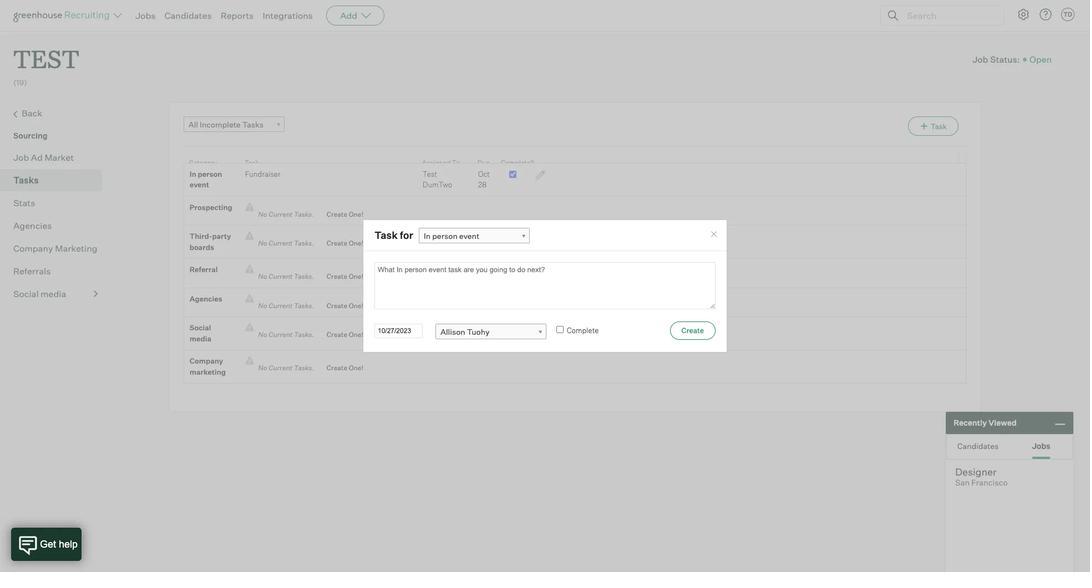 Task type: describe. For each thing, give the bounding box(es) containing it.
company marketing
[[13, 243, 97, 254]]

candidates link
[[165, 10, 212, 21]]

ad
[[31, 152, 43, 163]]

in person event inside task for dialog
[[424, 231, 479, 241]]

dumtwo
[[423, 180, 452, 189]]

tuohy
[[467, 327, 490, 337]]

third-party boards
[[190, 232, 231, 252]]

no for agencies
[[258, 302, 267, 310]]

greenhouse recruiting image
[[13, 9, 113, 22]]

td button
[[1059, 6, 1077, 23]]

stats link
[[13, 196, 98, 210]]

for
[[400, 229, 413, 241]]

party
[[212, 232, 231, 241]]

status:
[[990, 54, 1020, 65]]

boards
[[190, 243, 214, 252]]

add button
[[326, 6, 385, 26]]

task for
[[375, 229, 413, 241]]

create for agencies
[[327, 302, 347, 310]]

tasks. for social media
[[294, 331, 314, 339]]

td
[[1064, 11, 1073, 18]]

referrals link
[[13, 264, 98, 278]]

designer san francisco
[[955, 466, 1008, 488]]

market
[[45, 152, 74, 163]]

incomplete
[[200, 120, 241, 129]]

0 horizontal spatial agencies
[[13, 220, 52, 231]]

create for prospecting
[[327, 210, 347, 218]]

reports
[[221, 10, 254, 21]]

task for sourcing
[[931, 122, 947, 131]]

referral
[[190, 265, 218, 274]]

no for third-party boards
[[258, 239, 267, 248]]

create one! link for prospecting
[[318, 209, 364, 220]]

recently
[[954, 418, 987, 428]]

third-
[[190, 232, 212, 241]]

one! for prospecting
[[349, 210, 364, 218]]

complete
[[567, 326, 599, 335]]

1 horizontal spatial agencies
[[190, 294, 222, 303]]

category
[[189, 159, 217, 167]]

create one! link for agencies
[[318, 301, 364, 311]]

tasks. for company marketing
[[294, 364, 314, 372]]

close image
[[710, 230, 719, 239]]

one! for referral
[[349, 273, 364, 281]]

marketing
[[55, 243, 97, 254]]

no current tasks. for company marketing
[[254, 364, 318, 372]]

0 vertical spatial in person event
[[190, 170, 222, 189]]

job for job status:
[[973, 54, 988, 65]]

tasks. for prospecting
[[294, 210, 314, 218]]

28
[[478, 180, 487, 189]]

integrations link
[[263, 10, 313, 21]]

one! for third-party boards
[[349, 239, 364, 248]]

company for company marketing
[[13, 243, 53, 254]]

no for social media
[[258, 331, 267, 339]]

francisco
[[972, 478, 1008, 488]]

(19)
[[13, 78, 27, 87]]

candidates
[[165, 10, 212, 21]]

referrals
[[13, 266, 51, 277]]

in inside in person event link
[[424, 231, 431, 241]]

tasks. for referral
[[294, 273, 314, 281]]

0 horizontal spatial media
[[41, 288, 66, 299]]

1 horizontal spatial social media
[[190, 324, 211, 343]]

recently viewed
[[954, 418, 1017, 428]]

test link
[[13, 31, 79, 77]]

0 vertical spatial event
[[190, 180, 209, 189]]

0 horizontal spatial in
[[190, 170, 196, 178]]

company for company marketing
[[190, 357, 223, 366]]

create for third-party boards
[[327, 239, 347, 248]]

integrations
[[263, 10, 313, 21]]

tasks link
[[13, 173, 98, 187]]

What In person event task are you going to do next? text field
[[375, 262, 716, 309]]

all incomplete tasks
[[189, 120, 264, 129]]

complete?
[[501, 159, 534, 167]]

create one! for third-party boards
[[327, 239, 364, 248]]

create one! for referral
[[327, 273, 364, 281]]

current for third-party boards
[[269, 239, 293, 248]]

san
[[955, 478, 970, 488]]

back link
[[13, 106, 98, 121]]

event inside in person event link
[[459, 231, 479, 241]]

tasks. for agencies
[[294, 302, 314, 310]]

assigned to
[[422, 159, 460, 167]]



Task type: vqa. For each thing, say whether or not it's contained in the screenshot.
your
no



Task type: locate. For each thing, give the bounding box(es) containing it.
media
[[41, 288, 66, 299], [190, 334, 211, 343]]

3 no current tasks. from the top
[[254, 273, 318, 281]]

job
[[973, 54, 988, 65], [13, 152, 29, 163]]

company inside "company marketing"
[[190, 357, 223, 366]]

company marketing
[[190, 357, 226, 377]]

0 vertical spatial job
[[973, 54, 988, 65]]

None checkbox
[[509, 171, 516, 178]]

2 no from the top
[[258, 239, 267, 248]]

no for prospecting
[[258, 210, 267, 218]]

2 create from the top
[[327, 239, 347, 248]]

1 vertical spatial person
[[432, 231, 458, 241]]

6 create from the top
[[327, 364, 347, 372]]

1 horizontal spatial event
[[459, 231, 479, 241]]

0 vertical spatial task
[[931, 122, 947, 131]]

1 horizontal spatial media
[[190, 334, 211, 343]]

5 tasks. from the top
[[294, 331, 314, 339]]

due
[[478, 159, 490, 167]]

jobs
[[135, 10, 156, 21], [1032, 441, 1051, 451]]

person down category
[[198, 170, 222, 178]]

1 vertical spatial jobs
[[1032, 441, 1051, 451]]

0 vertical spatial agencies
[[13, 220, 52, 231]]

current for prospecting
[[269, 210, 293, 218]]

0 horizontal spatial company
[[13, 243, 53, 254]]

create
[[327, 210, 347, 218], [327, 239, 347, 248], [327, 273, 347, 281], [327, 302, 347, 310], [327, 331, 347, 339], [327, 364, 347, 372]]

1 horizontal spatial company
[[190, 357, 223, 366]]

current for agencies
[[269, 302, 293, 310]]

1 horizontal spatial person
[[432, 231, 458, 241]]

company
[[13, 243, 53, 254], [190, 357, 223, 366]]

job ad market
[[13, 152, 74, 163]]

in person event
[[190, 170, 222, 189], [424, 231, 479, 241]]

2 create one! link from the top
[[318, 238, 364, 249]]

1 vertical spatial task
[[245, 159, 259, 167]]

0 vertical spatial media
[[41, 288, 66, 299]]

create one! link for third-party boards
[[318, 238, 364, 249]]

0 horizontal spatial task
[[245, 159, 259, 167]]

company marketing link
[[13, 242, 98, 255]]

job ad market link
[[13, 151, 98, 164]]

create one! for prospecting
[[327, 210, 364, 218]]

1 horizontal spatial jobs
[[1032, 441, 1051, 451]]

1 vertical spatial company
[[190, 357, 223, 366]]

5 create one! link from the top
[[318, 330, 364, 341]]

agencies down stats on the left top of the page
[[13, 220, 52, 231]]

tasks. for third-party boards
[[294, 239, 314, 248]]

1 vertical spatial media
[[190, 334, 211, 343]]

no for referral
[[258, 273, 267, 281]]

allison
[[441, 327, 465, 337]]

job status:
[[973, 54, 1020, 65]]

job left the status:
[[973, 54, 988, 65]]

2 create one! from the top
[[327, 239, 364, 248]]

5 one! from the top
[[349, 331, 364, 339]]

test
[[423, 170, 437, 178]]

no current tasks. for referral
[[254, 273, 318, 281]]

no current tasks. for third-party boards
[[254, 239, 318, 248]]

3 create one! from the top
[[327, 273, 364, 281]]

create one!
[[327, 210, 364, 218], [327, 239, 364, 248], [327, 273, 364, 281], [327, 302, 364, 310], [327, 331, 364, 339], [327, 364, 364, 372]]

1 no current tasks. from the top
[[254, 210, 318, 218]]

4 create one! link from the top
[[318, 301, 364, 311]]

person right for
[[432, 231, 458, 241]]

prospecting
[[190, 203, 232, 212]]

1 vertical spatial agencies
[[190, 294, 222, 303]]

create one! for social media
[[327, 331, 364, 339]]

0 horizontal spatial social media
[[13, 288, 66, 299]]

in
[[190, 170, 196, 178], [424, 231, 431, 241]]

all
[[189, 120, 198, 129]]

task for task
[[245, 159, 259, 167]]

stats
[[13, 197, 35, 208]]

social media down referrals
[[13, 288, 66, 299]]

3 create one! link from the top
[[318, 271, 364, 282]]

tasks.
[[294, 210, 314, 218], [294, 239, 314, 248], [294, 273, 314, 281], [294, 302, 314, 310], [294, 331, 314, 339], [294, 364, 314, 372]]

in right for
[[424, 231, 431, 241]]

back
[[22, 107, 42, 119]]

jobs link
[[135, 10, 156, 21]]

2 no current tasks. from the top
[[254, 239, 318, 248]]

5 create one! from the top
[[327, 331, 364, 339]]

test
[[13, 42, 79, 75]]

create one! link for company marketing
[[318, 363, 364, 374]]

oct
[[478, 170, 490, 178]]

create one! for company marketing
[[327, 364, 364, 372]]

0 horizontal spatial social
[[13, 288, 39, 299]]

company up referrals
[[13, 243, 53, 254]]

one! for agencies
[[349, 302, 364, 310]]

1 tasks. from the top
[[294, 210, 314, 218]]

0 vertical spatial social
[[13, 288, 39, 299]]

3 tasks. from the top
[[294, 273, 314, 281]]

open
[[1030, 54, 1052, 65]]

person
[[198, 170, 222, 178], [432, 231, 458, 241]]

1 create from the top
[[327, 210, 347, 218]]

social media
[[13, 288, 66, 299], [190, 324, 211, 343]]

Complete checkbox
[[556, 326, 564, 333]]

0 vertical spatial company
[[13, 243, 53, 254]]

no for company marketing
[[258, 364, 267, 372]]

1 vertical spatial tasks
[[13, 175, 39, 186]]

1 horizontal spatial job
[[973, 54, 988, 65]]

configure image
[[1017, 8, 1030, 21]]

0 horizontal spatial event
[[190, 180, 209, 189]]

no current tasks. for social media
[[254, 331, 318, 339]]

4 tasks. from the top
[[294, 302, 314, 310]]

3 create from the top
[[327, 273, 347, 281]]

5 no from the top
[[258, 331, 267, 339]]

0 vertical spatial tasks
[[242, 120, 264, 129]]

no current tasks.
[[254, 210, 318, 218], [254, 239, 318, 248], [254, 273, 318, 281], [254, 302, 318, 310], [254, 331, 318, 339], [254, 364, 318, 372]]

1 vertical spatial job
[[13, 152, 29, 163]]

task inside dialog
[[375, 229, 398, 241]]

5 create from the top
[[327, 331, 347, 339]]

1 one! from the top
[[349, 210, 364, 218]]

test (19)
[[13, 42, 79, 87]]

6 no current tasks. from the top
[[254, 364, 318, 372]]

create one! for agencies
[[327, 302, 364, 310]]

current
[[269, 210, 293, 218], [269, 239, 293, 248], [269, 273, 293, 281], [269, 302, 293, 310], [269, 331, 293, 339], [269, 364, 293, 372]]

4 current from the top
[[269, 302, 293, 310]]

social media up "company marketing"
[[190, 324, 211, 343]]

0 horizontal spatial job
[[13, 152, 29, 163]]

6 no from the top
[[258, 364, 267, 372]]

1 vertical spatial social
[[190, 324, 211, 332]]

1 horizontal spatial task
[[375, 229, 398, 241]]

agencies link
[[13, 219, 98, 232]]

3 one! from the top
[[349, 273, 364, 281]]

allison tuohy link
[[436, 324, 547, 340]]

one! for company marketing
[[349, 364, 364, 372]]

tasks right incomplete
[[242, 120, 264, 129]]

to
[[452, 159, 460, 167]]

task
[[931, 122, 947, 131], [245, 159, 259, 167], [375, 229, 398, 241]]

2 current from the top
[[269, 239, 293, 248]]

0 horizontal spatial person
[[198, 170, 222, 178]]

0 vertical spatial person
[[198, 170, 222, 178]]

assigned
[[422, 159, 451, 167]]

person inside in person event link
[[432, 231, 458, 241]]

allison tuohy
[[441, 327, 490, 337]]

None submit
[[670, 322, 716, 340]]

create one! link for referral
[[318, 271, 364, 282]]

1 create one! from the top
[[327, 210, 364, 218]]

1 no from the top
[[258, 210, 267, 218]]

social media link
[[13, 287, 98, 301]]

test dumtwo
[[423, 170, 452, 189]]

6 tasks. from the top
[[294, 364, 314, 372]]

social
[[13, 288, 39, 299], [190, 324, 211, 332]]

event
[[190, 180, 209, 189], [459, 231, 479, 241]]

0 vertical spatial social media
[[13, 288, 66, 299]]

2 vertical spatial task
[[375, 229, 398, 241]]

create one! link
[[318, 209, 364, 220], [318, 238, 364, 249], [318, 271, 364, 282], [318, 301, 364, 311], [318, 330, 364, 341], [318, 363, 364, 374]]

no current tasks. for prospecting
[[254, 210, 318, 218]]

social down referrals
[[13, 288, 39, 299]]

1 horizontal spatial social
[[190, 324, 211, 332]]

company up marketing
[[190, 357, 223, 366]]

create for social media
[[327, 331, 347, 339]]

event down 28
[[459, 231, 479, 241]]

none submit inside task for dialog
[[670, 322, 716, 340]]

0 vertical spatial in
[[190, 170, 196, 178]]

6 one! from the top
[[349, 364, 364, 372]]

social up "company marketing"
[[190, 324, 211, 332]]

4 one! from the top
[[349, 302, 364, 310]]

td button
[[1061, 8, 1075, 21]]

in person event right for
[[424, 231, 479, 241]]

1 horizontal spatial tasks
[[242, 120, 264, 129]]

viewed
[[989, 418, 1017, 428]]

no current tasks. for agencies
[[254, 302, 318, 310]]

6 create one! from the top
[[327, 364, 364, 372]]

add
[[340, 10, 357, 21]]

current for company marketing
[[269, 364, 293, 372]]

1 horizontal spatial in person event
[[424, 231, 479, 241]]

job for job ad market
[[13, 152, 29, 163]]

tasks
[[242, 120, 264, 129], [13, 175, 39, 186]]

reports link
[[221, 10, 254, 21]]

marketing
[[190, 368, 226, 377]]

1 horizontal spatial in
[[424, 231, 431, 241]]

1 vertical spatial event
[[459, 231, 479, 241]]

5 no current tasks. from the top
[[254, 331, 318, 339]]

4 create from the top
[[327, 302, 347, 310]]

Due Date text field
[[375, 324, 423, 338]]

job left ad
[[13, 152, 29, 163]]

create for company marketing
[[327, 364, 347, 372]]

sourcing
[[13, 131, 47, 140]]

current for referral
[[269, 273, 293, 281]]

designer
[[955, 466, 997, 478]]

6 current from the top
[[269, 364, 293, 372]]

event down category
[[190, 180, 209, 189]]

0 vertical spatial jobs
[[135, 10, 156, 21]]

3 no from the top
[[258, 273, 267, 281]]

4 no current tasks. from the top
[[254, 302, 318, 310]]

6 create one! link from the top
[[318, 363, 364, 374]]

media up "company marketing"
[[190, 334, 211, 343]]

no
[[258, 210, 267, 218], [258, 239, 267, 248], [258, 273, 267, 281], [258, 302, 267, 310], [258, 331, 267, 339], [258, 364, 267, 372]]

task for dialog
[[363, 220, 727, 353]]

2 tasks. from the top
[[294, 239, 314, 248]]

agencies
[[13, 220, 52, 231], [190, 294, 222, 303]]

5 current from the top
[[269, 331, 293, 339]]

create one! link for social media
[[318, 330, 364, 341]]

fundraiser
[[245, 170, 281, 178]]

Search text field
[[904, 7, 994, 24]]

all incomplete tasks link
[[184, 116, 285, 132]]

one!
[[349, 210, 364, 218], [349, 239, 364, 248], [349, 273, 364, 281], [349, 302, 364, 310], [349, 331, 364, 339], [349, 364, 364, 372]]

oct 28
[[478, 170, 490, 189]]

2 horizontal spatial task
[[931, 122, 947, 131]]

0 horizontal spatial tasks
[[13, 175, 39, 186]]

2 one! from the top
[[349, 239, 364, 248]]

in down category
[[190, 170, 196, 178]]

1 current from the top
[[269, 210, 293, 218]]

3 current from the top
[[269, 273, 293, 281]]

4 no from the top
[[258, 302, 267, 310]]

media down referrals link
[[41, 288, 66, 299]]

1 create one! link from the top
[[318, 209, 364, 220]]

current for social media
[[269, 331, 293, 339]]

create for referral
[[327, 273, 347, 281]]

1 vertical spatial in person event
[[424, 231, 479, 241]]

one! for social media
[[349, 331, 364, 339]]

in person event link
[[419, 228, 530, 244]]

4 create one! from the top
[[327, 302, 364, 310]]

0 horizontal spatial jobs
[[135, 10, 156, 21]]

agencies down referral
[[190, 294, 222, 303]]

0 horizontal spatial in person event
[[190, 170, 222, 189]]

in person event down category
[[190, 170, 222, 189]]

1 vertical spatial in
[[424, 231, 431, 241]]

tasks up stats on the left top of the page
[[13, 175, 39, 186]]

1 vertical spatial social media
[[190, 324, 211, 343]]



